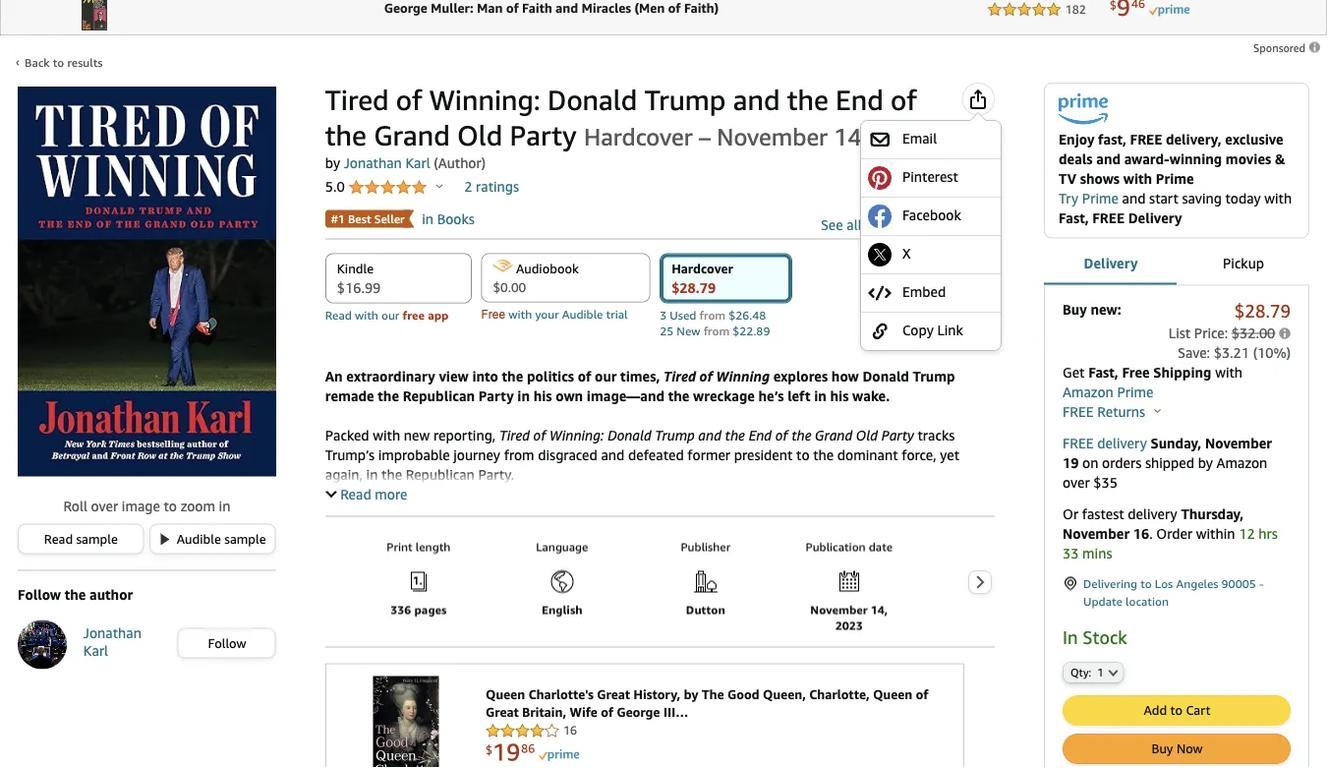 Task type: locate. For each thing, give the bounding box(es) containing it.
our up image—and
[[595, 368, 617, 384]]

sample for audible sample
[[225, 531, 266, 546]]

1 horizontal spatial end
[[836, 84, 884, 117]]

explores how donald trump remade the republican party in his own image—and the wreckage he's left in his wake.
[[325, 368, 956, 404]]

1 vertical spatial follow
[[208, 635, 246, 651]]

0 horizontal spatial follow
[[18, 586, 61, 603]]

hardcover
[[584, 122, 693, 151], [672, 261, 734, 276]]

2 ratings link
[[464, 179, 519, 195]]

copy link image
[[869, 319, 892, 343]]

tab list
[[1045, 241, 1310, 287]]

2 sample from the left
[[225, 531, 266, 546]]

1 vertical spatial donald
[[863, 368, 910, 384]]

1 vertical spatial from
[[704, 324, 730, 338]]

party up ratings
[[510, 119, 577, 152]]

karl left (author)
[[406, 155, 431, 171]]

–
[[699, 122, 711, 151]]

returns
[[1098, 403, 1146, 419]]

0 vertical spatial trump
[[645, 84, 726, 117]]

0 horizontal spatial $28.79
[[672, 279, 716, 296]]

email link
[[869, 128, 995, 151]]

trial
[[606, 307, 628, 321]]

0 vertical spatial from
[[700, 308, 726, 322]]

1 horizontal spatial grand
[[815, 427, 853, 443]]

1 vertical spatial buy
[[1152, 741, 1174, 756]]

his down an extraordinary view into the politics of our times, tired of winning
[[534, 388, 552, 404]]

november right –
[[717, 122, 828, 151]]

the left author
[[65, 586, 86, 603]]

0 horizontal spatial amazon
[[1063, 383, 1114, 400]]

1 vertical spatial trump
[[913, 368, 956, 384]]

read right extender expand icon on the left bottom of the page
[[340, 486, 371, 502]]

0 vertical spatial by
[[325, 155, 340, 171]]

1 vertical spatial 14,
[[871, 602, 888, 616]]

audible sample
[[177, 531, 266, 546]]

1 vertical spatial by
[[1199, 454, 1214, 470]]

grand up by jonathan karl (author)
[[374, 119, 450, 152]]

0 vertical spatial karl
[[406, 155, 431, 171]]

fast, inside get fast, free shipping with amazon prime
[[1089, 364, 1119, 380]]

1 horizontal spatial winning:
[[550, 427, 604, 443]]

free
[[1131, 131, 1163, 147], [1093, 209, 1125, 226], [1063, 403, 1094, 419], [1063, 435, 1094, 451]]

with down $3.21
[[1216, 364, 1243, 380]]

read inside button
[[44, 531, 73, 546]]

party inside the "explores how donald trump remade the republican party in his own image—and the wreckage he's left in his wake."
[[479, 388, 514, 404]]

results
[[67, 55, 103, 69]]

follow link
[[179, 629, 275, 658]]

Audible sample submit
[[150, 525, 275, 553]]

the down left
[[792, 427, 812, 443]]

1 vertical spatial delivery
[[1084, 255, 1138, 271]]

best
[[348, 212, 371, 226]]

list containing print length
[[365, 531, 1328, 633]]

the left wreckage
[[669, 388, 690, 404]]

sample inside button
[[76, 531, 118, 546]]

0 vertical spatial buy
[[1063, 301, 1088, 317]]

amazon up thursday,
[[1217, 454, 1268, 470]]

0 horizontal spatial end
[[749, 427, 772, 443]]

jonathan karl link up 5.0 button
[[344, 155, 431, 171]]

sample down roll
[[76, 531, 118, 546]]

of down he's
[[776, 427, 788, 443]]

to left the zoom
[[164, 498, 177, 514]]

delivery up orders
[[1098, 435, 1148, 451]]

1 vertical spatial $28.79
[[1235, 300, 1291, 321]]

his down how
[[831, 388, 849, 404]]

free delivery
[[1063, 435, 1148, 451]]

2 vertical spatial donald
[[608, 427, 652, 443]]

try prime link
[[1059, 190, 1119, 206]]

0 horizontal spatial old
[[457, 119, 503, 152]]

0 horizontal spatial over
[[91, 498, 118, 514]]

1 horizontal spatial amazon
[[1217, 454, 1268, 470]]

party down into
[[479, 388, 514, 404]]

hardcover left –
[[584, 122, 693, 151]]

19
[[1063, 454, 1079, 470]]

buy left the now
[[1152, 741, 1174, 756]]

our left free on the top left of page
[[382, 308, 400, 322]]

old
[[457, 119, 503, 152], [856, 427, 878, 443]]

trump up –
[[645, 84, 726, 117]]

to inside delivering to los angeles 90005 - update location
[[1141, 577, 1152, 590]]

ratings
[[476, 179, 519, 195]]

november right "sunday," on the right bottom of page
[[1206, 435, 1273, 451]]

free inside get fast, free shipping with amazon prime
[[1123, 364, 1150, 380]]

tired right times,
[[664, 368, 696, 384]]

‹ back to results
[[16, 54, 103, 69]]

old down wake.
[[856, 427, 878, 443]]

within
[[1197, 525, 1236, 541]]

jonathan down author
[[83, 625, 142, 641]]

read more
[[340, 486, 408, 502]]

fast, up 'amazon prime' 'link'
[[1089, 364, 1119, 380]]

los
[[1156, 577, 1174, 590]]

end down he's
[[749, 427, 772, 443]]

-
[[1260, 577, 1264, 590]]

1 horizontal spatial jonathan
[[344, 155, 402, 171]]

2 vertical spatial tired
[[500, 427, 530, 443]]

and up hardcover – november 14, 2023
[[733, 84, 780, 117]]

new
[[677, 324, 701, 338]]

to
[[53, 55, 64, 69], [164, 498, 177, 514], [1141, 577, 1152, 590], [1171, 703, 1183, 718]]

roll
[[63, 498, 87, 514]]

2023 down 'publication date' at the bottom of page
[[836, 618, 863, 632]]

grand down wake.
[[815, 427, 853, 443]]

0 horizontal spatial jonathan
[[83, 625, 142, 641]]

read down $16.99
[[325, 308, 352, 322]]

0 vertical spatial amazon
[[1063, 383, 1114, 400]]

&
[[1276, 150, 1286, 167]]

25
[[660, 324, 674, 338]]

1 horizontal spatial tired
[[500, 427, 530, 443]]

tired
[[325, 84, 389, 117], [664, 368, 696, 384], [500, 427, 530, 443]]

1 horizontal spatial 14,
[[871, 602, 888, 616]]

amazon
[[1063, 383, 1114, 400], [1217, 454, 1268, 470]]

0 vertical spatial audible
[[562, 307, 603, 321]]

$28.79 up "used" on the top
[[672, 279, 716, 296]]

your
[[535, 307, 559, 321]]

$22.89
[[733, 324, 771, 338]]

free
[[481, 308, 506, 321], [1123, 364, 1150, 380]]

republican
[[403, 388, 475, 404]]

to inside ‹ back to results
[[53, 55, 64, 69]]

buy
[[1063, 301, 1088, 317], [1152, 741, 1174, 756]]

in right left
[[815, 388, 827, 404]]

language
[[536, 539, 589, 553]]

by up 5.0
[[325, 155, 340, 171]]

0 vertical spatial our
[[382, 308, 400, 322]]

0 horizontal spatial our
[[382, 308, 400, 322]]

0 horizontal spatial by
[[325, 155, 340, 171]]

0 horizontal spatial grand
[[374, 119, 450, 152]]

0 horizontal spatial audible
[[177, 531, 221, 546]]

1 horizontal spatial follow
[[208, 635, 246, 651]]

pinterest
[[903, 168, 959, 184]]

pickup link
[[1177, 241, 1310, 287]]

facebook image
[[869, 204, 892, 228]]

0 vertical spatial 2023
[[874, 122, 929, 151]]

1 vertical spatial hardcover
[[672, 261, 734, 276]]

1 vertical spatial fast,
[[1089, 364, 1119, 380]]

over right roll
[[91, 498, 118, 514]]

trump down copy link link
[[913, 368, 956, 384]]

politics
[[527, 368, 574, 384]]

list
[[365, 531, 1328, 633]]

delivery up .
[[1128, 505, 1178, 522]]

over
[[1063, 474, 1090, 490], [91, 498, 118, 514]]

$28.79 inside hardcover $28.79
[[672, 279, 716, 296]]

. order within
[[1150, 525, 1240, 541]]

winning: down own
[[550, 427, 604, 443]]

popover image
[[1155, 408, 1162, 413]]

publisher
[[681, 539, 731, 553]]

2 vertical spatial prime
[[1118, 383, 1154, 400]]

in down an extraordinary view into the politics of our times, tired of winning
[[518, 388, 530, 404]]

0 vertical spatial old
[[457, 119, 503, 152]]

end up email icon
[[836, 84, 884, 117]]

free up the 19 on the bottom right
[[1063, 435, 1094, 451]]

1 horizontal spatial sample
[[225, 531, 266, 546]]

qty:
[[1071, 666, 1092, 679]]

1 vertical spatial 2023
[[836, 618, 863, 632]]

with
[[1124, 170, 1153, 186], [1265, 190, 1293, 206], [509, 307, 532, 321], [355, 308, 379, 322], [1216, 364, 1243, 380], [373, 427, 401, 443]]

leave feedback on sponsored ad element
[[1254, 42, 1323, 55]]

prime down shows
[[1083, 190, 1119, 206]]

free up award-
[[1131, 131, 1163, 147]]

delivery down the start
[[1129, 209, 1183, 226]]

delivery,
[[1166, 131, 1222, 147]]

2023 up pinterest icon
[[874, 122, 929, 151]]

0 vertical spatial follow
[[18, 586, 61, 603]]

1 horizontal spatial over
[[1063, 474, 1090, 490]]

hardcover up "used" on the top
[[672, 261, 734, 276]]

1 horizontal spatial free
[[1123, 364, 1150, 380]]

embed
[[903, 283, 946, 299]]

0 horizontal spatial 14,
[[834, 122, 868, 151]]

1 horizontal spatial buy
[[1152, 741, 1174, 756]]

jonathan up 5.0 button
[[344, 155, 402, 171]]

party inside tired of winning: donald trump and the end of the grand old party
[[510, 119, 577, 152]]

1 vertical spatial tired
[[664, 368, 696, 384]]

his
[[534, 388, 552, 404], [831, 388, 849, 404]]

delivery inside 'enjoy fast, free delivery, exclusive deals and award-winning movies & tv shows with prime try prime and start saving today with fast, free delivery'
[[1129, 209, 1183, 226]]

(10%)
[[1254, 344, 1291, 360]]

0 horizontal spatial his
[[534, 388, 552, 404]]

follow for follow
[[208, 635, 246, 651]]

0 horizontal spatial karl
[[83, 643, 108, 659]]

november down publication
[[811, 602, 868, 616]]

see all formats and editions
[[821, 216, 995, 233]]

tired right the reporting,
[[500, 427, 530, 443]]

0 vertical spatial tired
[[325, 84, 389, 117]]

0 vertical spatial 14,
[[834, 122, 868, 151]]

0 vertical spatial donald
[[548, 84, 638, 117]]

jonathan karl
[[83, 625, 142, 659]]

read down roll
[[44, 531, 73, 546]]

donald
[[548, 84, 638, 117], [863, 368, 910, 384], [608, 427, 652, 443]]

$28.79
[[672, 279, 716, 296], [1235, 300, 1291, 321]]

14, left email icon
[[834, 122, 868, 151]]

0 horizontal spatial buy
[[1063, 301, 1088, 317]]

and up the x link
[[919, 216, 942, 233]]

winning: up (author)
[[430, 84, 541, 117]]

1 vertical spatial old
[[856, 427, 878, 443]]

336
[[391, 602, 411, 616]]

0 vertical spatial hardcover
[[584, 122, 693, 151]]

trump down the "explores how donald trump remade the republican party in his own image—and the wreckage he's left in his wake."
[[655, 427, 695, 443]]

hardcover for hardcover – november 14, 2023
[[584, 122, 693, 151]]

add
[[1144, 703, 1168, 718]]

jonathan karl link down author
[[83, 624, 166, 665]]

party down wake.
[[882, 427, 915, 443]]

1 horizontal spatial audible
[[562, 307, 603, 321]]

fast, down try
[[1059, 209, 1089, 226]]

old inside tired of winning: donald trump and the end of the grand old party
[[457, 119, 503, 152]]

jonathan karl link
[[344, 155, 431, 171], [83, 624, 166, 665]]

1 horizontal spatial 2023
[[874, 122, 929, 151]]

1 horizontal spatial his
[[831, 388, 849, 404]]

2 vertical spatial party
[[882, 427, 915, 443]]

1 horizontal spatial $28.79
[[1235, 300, 1291, 321]]

Add to Cart submit
[[1064, 696, 1290, 725]]

with right the today
[[1265, 190, 1293, 206]]

audible left trial
[[562, 307, 603, 321]]

reporting,
[[434, 427, 496, 443]]

in left books
[[422, 210, 434, 227]]

sample for read sample
[[76, 531, 118, 546]]

free down 'amazon prime' 'link'
[[1063, 403, 1094, 419]]

0 horizontal spatial jonathan karl link
[[83, 624, 166, 665]]

#1 best seller
[[331, 212, 405, 226]]

12
[[1240, 525, 1256, 541]]

from
[[700, 308, 726, 322], [704, 324, 730, 338]]

next image
[[975, 575, 986, 590]]

16
[[1134, 525, 1150, 541]]

with left new
[[373, 427, 401, 443]]

0 vertical spatial delivery
[[1129, 209, 1183, 226]]

old up (author)
[[457, 119, 503, 152]]

1 vertical spatial grand
[[815, 427, 853, 443]]

from right the new
[[704, 324, 730, 338]]

tv
[[1059, 170, 1077, 186]]

buy left new:
[[1063, 301, 1088, 317]]

november
[[717, 122, 828, 151], [1206, 435, 1273, 451], [1063, 525, 1130, 541], [811, 602, 868, 616]]

print length
[[387, 539, 451, 553]]

the up 5.0
[[325, 119, 367, 152]]

delivery
[[1129, 209, 1183, 226], [1084, 255, 1138, 271]]

1 sample from the left
[[76, 531, 118, 546]]

0 horizontal spatial sample
[[76, 531, 118, 546]]

0 vertical spatial $28.79
[[672, 279, 716, 296]]

delivery
[[1098, 435, 1148, 451], [1128, 505, 1178, 522]]

read for read sample
[[44, 531, 73, 546]]

0 vertical spatial over
[[1063, 474, 1090, 490]]

over down the 19 on the bottom right
[[1063, 474, 1090, 490]]

0 vertical spatial read
[[325, 308, 352, 322]]

1 vertical spatial our
[[595, 368, 617, 384]]

to right back
[[53, 55, 64, 69]]

free up 'amazon prime' 'link'
[[1123, 364, 1150, 380]]

tired up by jonathan karl (author)
[[325, 84, 389, 117]]

read for read more
[[340, 486, 371, 502]]

from up the new
[[700, 308, 726, 322]]

november up "mins"
[[1063, 525, 1130, 541]]

1 vertical spatial end
[[749, 427, 772, 443]]

0 horizontal spatial 2023
[[836, 618, 863, 632]]

14, down date
[[871, 602, 888, 616]]

0 horizontal spatial tired
[[325, 84, 389, 117]]

remade
[[325, 388, 374, 404]]

prime up the start
[[1156, 170, 1195, 186]]

0 vertical spatial winning:
[[430, 84, 541, 117]]

$28.79 up $32.00
[[1235, 300, 1291, 321]]

save:
[[1178, 344, 1211, 360]]

dropdown image
[[1109, 669, 1119, 676]]

the down extraordinary
[[378, 388, 399, 404]]

2 horizontal spatial tired
[[664, 368, 696, 384]]

delivery up new:
[[1084, 255, 1138, 271]]

0 vertical spatial party
[[510, 119, 577, 152]]

free down $0.00
[[481, 308, 506, 321]]

all
[[847, 216, 862, 233]]

of up by jonathan karl (author)
[[396, 84, 422, 117]]

prime up returns
[[1118, 383, 1154, 400]]

follow the author
[[18, 586, 133, 603]]

1 horizontal spatial karl
[[406, 155, 431, 171]]

audible down the zoom
[[177, 531, 221, 546]]

tired inside tired of winning: donald trump and the end of the grand old party
[[325, 84, 389, 117]]

deals
[[1059, 150, 1093, 167]]

0 vertical spatial jonathan karl link
[[344, 155, 431, 171]]

buy now
[[1152, 741, 1203, 756]]

0 vertical spatial grand
[[374, 119, 450, 152]]

try
[[1059, 190, 1079, 206]]

fastest
[[1083, 505, 1125, 522]]

with left your at the top of page
[[509, 307, 532, 321]]

fast,
[[1059, 209, 1089, 226], [1089, 364, 1119, 380]]

on orders shipped by amazon over $35
[[1063, 454, 1268, 490]]

1 vertical spatial prime
[[1083, 190, 1119, 206]]

donald inside tired of winning: donald trump and the end of the grand old party
[[548, 84, 638, 117]]

0 horizontal spatial free
[[481, 308, 506, 321]]

1 vertical spatial karl
[[83, 643, 108, 659]]

0 vertical spatial end
[[836, 84, 884, 117]]

by down "sunday," on the right bottom of page
[[1199, 454, 1214, 470]]

cart
[[1187, 703, 1211, 718]]

5.0
[[325, 179, 349, 195]]

0 vertical spatial fast,
[[1059, 209, 1089, 226]]

1 vertical spatial amazon
[[1217, 454, 1268, 470]]

back to results link
[[25, 55, 103, 69]]

1 vertical spatial party
[[479, 388, 514, 404]]

end inside tired of winning: donald trump and the end of the grand old party
[[836, 84, 884, 117]]

$32.00
[[1232, 324, 1276, 341]]



Task type: describe. For each thing, give the bounding box(es) containing it.
image—and
[[587, 388, 665, 404]]

winning
[[717, 368, 770, 384]]

in
[[1063, 627, 1079, 648]]

1 vertical spatial delivery
[[1128, 505, 1178, 522]]

2 his from the left
[[831, 388, 849, 404]]

and down wreckage
[[699, 427, 722, 443]]

mins
[[1083, 545, 1113, 561]]

by jonathan karl (author)
[[325, 155, 486, 171]]

of down an extraordinary view into the politics of our times, tired of winning
[[534, 427, 546, 443]]

trump inside the "explores how donald trump remade the republican party in his own image—and the wreckage he's left in his wake."
[[913, 368, 956, 384]]

and down fast,
[[1097, 150, 1121, 167]]

read sample button
[[19, 525, 143, 553]]

movies
[[1226, 150, 1272, 167]]

1 vertical spatial over
[[91, 498, 118, 514]]

roll over image to zoom in
[[63, 498, 231, 514]]

free down "try prime" link
[[1093, 209, 1125, 226]]

1 horizontal spatial old
[[856, 427, 878, 443]]

fast, inside 'enjoy fast, free delivery, exclusive deals and award-winning movies & tv shows with prime try prime and start saving today with fast, free delivery'
[[1059, 209, 1089, 226]]

packed
[[325, 427, 369, 443]]

own
[[556, 388, 583, 404]]

of up own
[[578, 368, 592, 384]]

author
[[90, 586, 133, 603]]

2 vertical spatial trump
[[655, 427, 695, 443]]

seller
[[374, 212, 405, 226]]

$0.00
[[493, 279, 526, 295]]

play image
[[160, 533, 169, 545]]

publication
[[806, 539, 866, 553]]

november inside november 14, 2023
[[811, 602, 868, 616]]

1 vertical spatial audible
[[177, 531, 221, 546]]

audible logo image
[[493, 259, 513, 272]]

by inside on orders shipped by amazon over $35
[[1199, 454, 1214, 470]]

336 pages
[[391, 602, 447, 616]]

0 vertical spatial prime
[[1156, 170, 1195, 186]]

thursday,
[[1182, 505, 1245, 522]]

order
[[1157, 525, 1193, 541]]

3
[[660, 308, 667, 322]]

sponsored link
[[1254, 38, 1323, 58]]

0 vertical spatial jonathan
[[344, 155, 402, 171]]

wake.
[[853, 388, 890, 404]]

the down wreckage
[[725, 427, 745, 443]]

buy for buy now
[[1152, 741, 1174, 756]]

get fast, free shipping with amazon prime
[[1063, 364, 1243, 400]]

new
[[404, 427, 430, 443]]

november inside sunday, november 19
[[1206, 435, 1273, 451]]

1 horizontal spatial our
[[595, 368, 617, 384]]

extender expand image
[[326, 487, 337, 498]]

1
[[1098, 666, 1104, 679]]

grand inside tired of winning: donald trump and the end of the grand old party
[[374, 119, 450, 152]]

1 his from the left
[[534, 388, 552, 404]]

0 vertical spatial delivery
[[1098, 435, 1148, 451]]

delivery inside tab list
[[1084, 255, 1138, 271]]

in right the zoom
[[219, 498, 231, 514]]

with down $16.99
[[355, 308, 379, 322]]

he's
[[759, 388, 784, 404]]

1 vertical spatial winning:
[[550, 427, 604, 443]]

november 14, 2023
[[811, 602, 888, 632]]

update
[[1084, 594, 1123, 608]]

delivering to los angeles 90005 - update location link
[[1063, 575, 1291, 610]]

the up hardcover – november 14, 2023
[[788, 84, 829, 117]]

used
[[670, 308, 697, 322]]

books
[[437, 210, 475, 227]]

enjoy
[[1059, 131, 1095, 147]]

email image
[[869, 128, 892, 151]]

facebook link
[[869, 204, 995, 228]]

read for read with our free app
[[325, 308, 352, 322]]

today
[[1226, 190, 1261, 206]]

buy new:
[[1063, 301, 1122, 317]]

winning: inside tired of winning: donald trump and the end of the grand old party
[[430, 84, 541, 117]]

pinterest image
[[869, 166, 892, 190]]

and left the start
[[1123, 190, 1146, 206]]

or fastest delivery
[[1063, 505, 1182, 522]]

read more button
[[325, 486, 408, 502]]

buy for buy new:
[[1063, 301, 1088, 317]]

embed image
[[869, 281, 892, 305]]

trump inside tired of winning: donald trump and the end of the grand old party
[[645, 84, 726, 117]]

follow for follow the author
[[18, 586, 61, 603]]

location
[[1126, 594, 1169, 608]]

amazon prime link
[[1063, 383, 1154, 400]]

list price: $32.00
[[1169, 324, 1276, 341]]

qty: 1
[[1071, 666, 1104, 679]]

left
[[788, 388, 811, 404]]

link
[[938, 321, 964, 338]]

publication date
[[806, 539, 893, 553]]

the right into
[[502, 368, 524, 384]]

2 ratings
[[464, 179, 519, 195]]

print
[[387, 539, 413, 553]]

into
[[473, 368, 499, 384]]

pages
[[415, 602, 447, 616]]

prime inside get fast, free shipping with amazon prime
[[1118, 383, 1154, 400]]

over inside on orders shipped by amazon over $35
[[1063, 474, 1090, 490]]

pinterest link
[[869, 166, 995, 190]]

tired of winning: donald trump and the end of the grand old party
[[325, 84, 917, 152]]

karl inside jonathan karl
[[83, 643, 108, 659]]

free inside button
[[1063, 403, 1094, 419]]

of up email
[[891, 84, 917, 117]]

see
[[821, 216, 844, 233]]

1 vertical spatial jonathan karl link
[[83, 624, 166, 665]]

and inside tired of winning: donald trump and the end of the grand old party
[[733, 84, 780, 117]]

$26.48
[[729, 308, 767, 322]]

donald inside the "explores how donald trump remade the republican party in his own image—and the wreckage he's left in his wake."
[[863, 368, 910, 384]]

2
[[464, 179, 473, 195]]

3 used from $26.48 25 new from $22.89
[[660, 308, 771, 338]]

amazon prime logo image
[[1059, 93, 1108, 129]]

x image
[[869, 243, 892, 266]]

tab list containing delivery
[[1045, 241, 1310, 287]]

14, inside november 14, 2023
[[871, 602, 888, 616]]

with down award-
[[1124, 170, 1153, 186]]

see all formats and editions link
[[821, 216, 995, 233]]

amazon inside get fast, free shipping with amazon prime
[[1063, 383, 1114, 400]]

.
[[1150, 525, 1153, 541]]

Buy Now submit
[[1064, 735, 1290, 763]]

pickup
[[1224, 255, 1265, 271]]

stock
[[1083, 627, 1128, 648]]

popover image
[[436, 183, 443, 188]]

free returns
[[1063, 403, 1150, 419]]

image
[[122, 498, 160, 514]]

new:
[[1091, 301, 1122, 317]]

in stock
[[1063, 627, 1128, 648]]

1 horizontal spatial jonathan karl link
[[344, 155, 431, 171]]

free with your audible trial
[[481, 307, 628, 321]]

shows
[[1081, 170, 1120, 186]]

date
[[869, 539, 893, 553]]

free
[[403, 308, 425, 322]]

email
[[903, 130, 938, 146]]

on
[[1083, 454, 1099, 470]]

tired of winning: donald trump and the end of the grand old party image
[[18, 87, 276, 477]]

free returns button
[[1063, 402, 1162, 421]]

to right add
[[1171, 703, 1183, 718]]

hardcover for hardcover $28.79
[[672, 261, 734, 276]]

dutton
[[686, 602, 726, 616]]

free inside free with your audible trial
[[481, 308, 506, 321]]

add to cart
[[1144, 703, 1211, 718]]

start
[[1150, 190, 1179, 206]]

x link
[[869, 243, 995, 266]]

delivering to los angeles 90005 - update location
[[1084, 577, 1264, 608]]

1 vertical spatial jonathan
[[83, 625, 142, 641]]

packed with new reporting, tired of winning: donald trump and the end of the grand old party
[[325, 427, 915, 443]]

of up wreckage
[[700, 368, 713, 384]]

winning
[[1170, 150, 1223, 167]]

2023 inside november 14, 2023
[[836, 618, 863, 632]]

angeles
[[1177, 577, 1219, 590]]

amazon inside on orders shipped by amazon over $35
[[1217, 454, 1268, 470]]

with inside get fast, free shipping with amazon prime
[[1216, 364, 1243, 380]]

award-
[[1125, 150, 1170, 167]]

sunday, november 19
[[1063, 435, 1273, 470]]

november inside thursday, november 16
[[1063, 525, 1130, 541]]



Task type: vqa. For each thing, say whether or not it's contained in the screenshot.
the 'SOL DE JANEIRO Hair & Body Fragrance Mist 90mL/3.0 fl oz.' "image"
no



